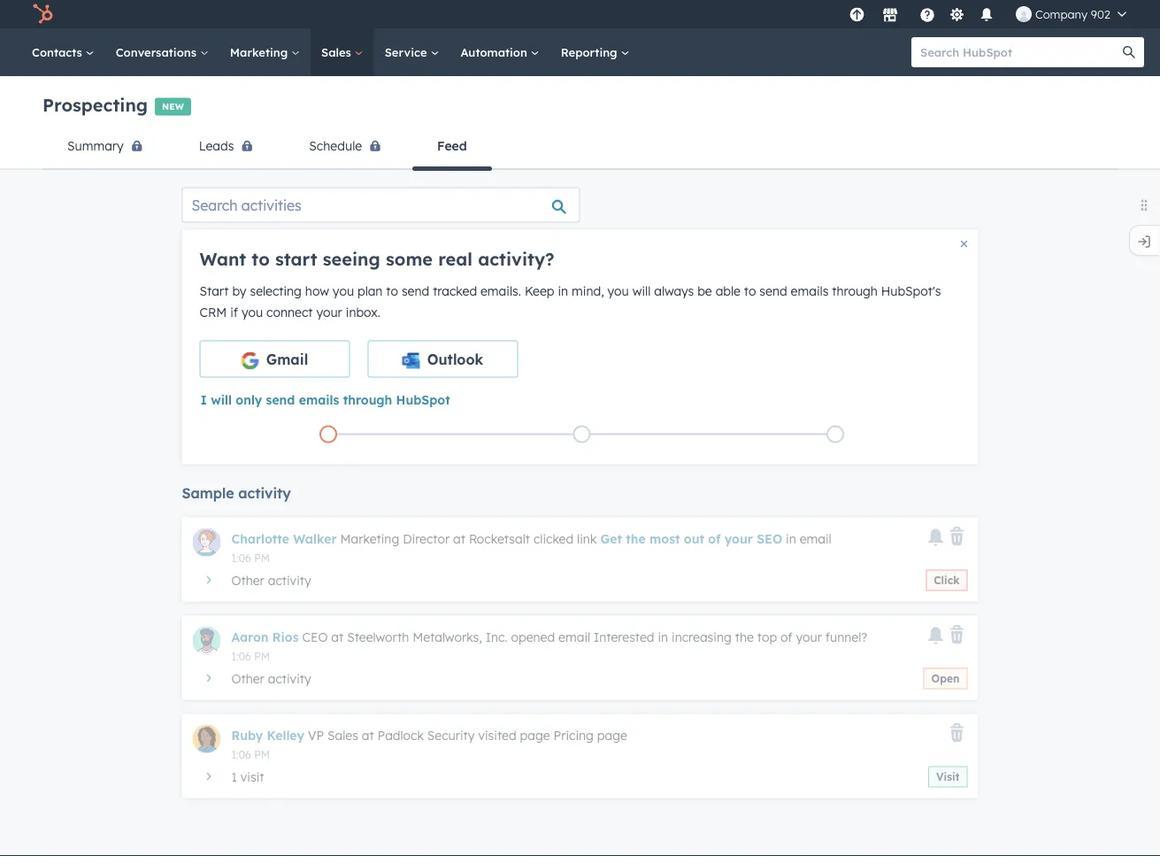 Task type: locate. For each thing, give the bounding box(es) containing it.
search button
[[1115, 37, 1145, 67]]

help button
[[913, 0, 943, 28]]

leads
[[199, 138, 234, 154]]

feed link
[[413, 125, 492, 171]]

navigation
[[42, 125, 1118, 171]]

Search HubSpot search field
[[912, 37, 1129, 67]]

sales
[[321, 45, 355, 59]]

schedule
[[309, 138, 362, 154]]

marketing link
[[219, 28, 311, 76]]

notifications button
[[972, 0, 1002, 28]]

settings link
[[946, 5, 968, 23]]

company
[[1036, 7, 1088, 21]]

notifications image
[[979, 8, 995, 24]]

settings image
[[949, 8, 965, 23]]

reporting
[[561, 45, 621, 59]]

search image
[[1123, 46, 1136, 58]]

prospecting
[[42, 94, 148, 116]]

sales link
[[311, 28, 374, 76]]

company 902 button
[[1006, 0, 1138, 28]]

leads link
[[174, 125, 285, 169]]

marketing
[[230, 45, 291, 59]]

navigation containing summary
[[42, 125, 1118, 171]]

summary
[[67, 138, 124, 154]]

help image
[[920, 8, 936, 24]]

service link
[[374, 28, 450, 76]]

upgrade image
[[849, 8, 865, 23]]

upgrade link
[[846, 5, 868, 23]]

hubspot image
[[32, 4, 53, 25]]



Task type: vqa. For each thing, say whether or not it's contained in the screenshot.
1st Press To Sort. element from right
no



Task type: describe. For each thing, give the bounding box(es) containing it.
mateo roberts image
[[1016, 6, 1032, 22]]

automation
[[461, 45, 531, 59]]

feed
[[437, 138, 467, 154]]

hubspot link
[[21, 4, 66, 25]]

service
[[385, 45, 431, 59]]

automation link
[[450, 28, 550, 76]]

contacts link
[[21, 28, 105, 76]]

company 902 menu
[[845, 0, 1139, 28]]

marketplaces button
[[872, 0, 909, 28]]

conversations
[[116, 45, 200, 59]]

schedule link
[[285, 125, 413, 169]]

new
[[162, 101, 184, 112]]

contacts
[[32, 45, 86, 59]]

conversations link
[[105, 28, 219, 76]]

company 902
[[1036, 7, 1111, 21]]

reporting link
[[550, 28, 641, 76]]

marketplaces image
[[883, 8, 899, 24]]

902
[[1091, 7, 1111, 21]]

summary link
[[42, 125, 174, 169]]



